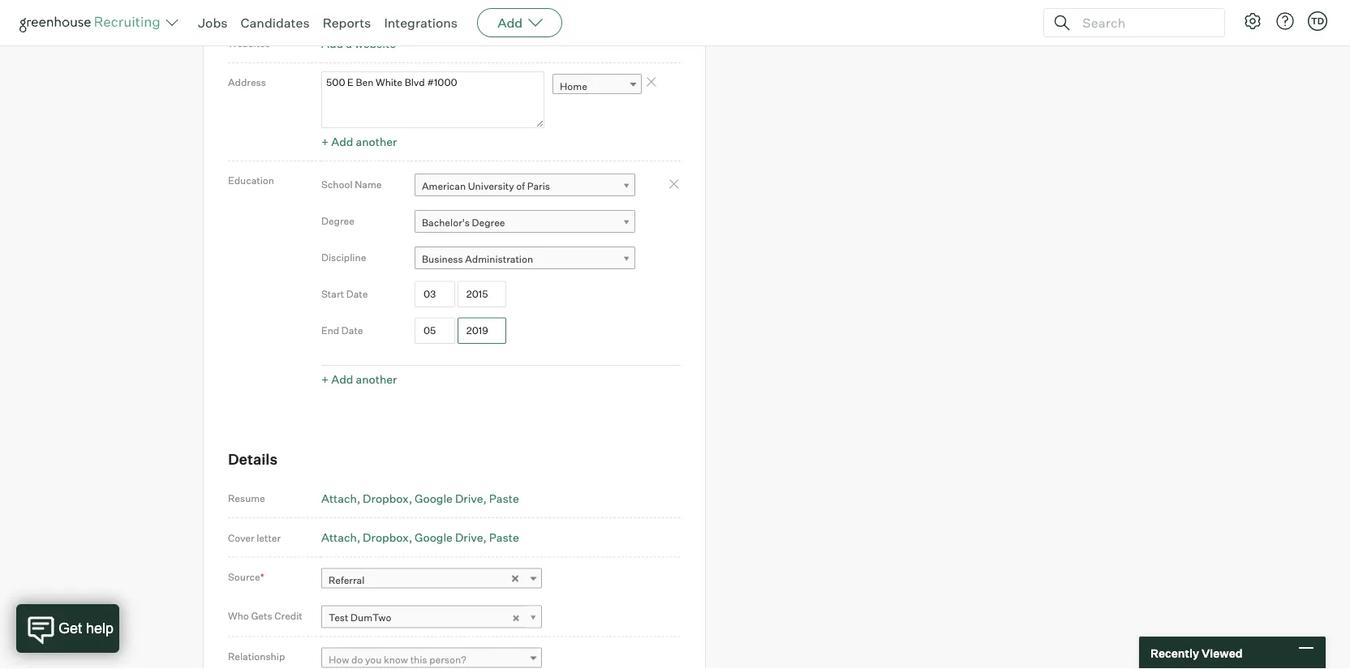 Task type: describe. For each thing, give the bounding box(es) containing it.
end date
[[321, 325, 363, 337]]

dropbox for resume
[[363, 491, 409, 505]]

attach for resume
[[321, 491, 357, 505]]

1 horizontal spatial degree
[[472, 216, 505, 229]]

google for cover letter
[[415, 530, 453, 545]]

education element
[[321, 166, 681, 390]]

this
[[410, 654, 427, 666]]

gets
[[251, 610, 272, 622]]

school
[[321, 179, 353, 191]]

how
[[329, 654, 349, 666]]

jobs
[[198, 15, 228, 31]]

attach link for cover letter
[[321, 530, 360, 545]]

business
[[422, 253, 463, 265]]

do
[[351, 654, 363, 666]]

YYYY text field
[[457, 318, 506, 344]]

paste for resume
[[489, 491, 519, 505]]

education
[[228, 174, 274, 187]]

you
[[365, 654, 382, 666]]

add a website link
[[321, 36, 396, 50]]

bachelor's degree
[[422, 216, 505, 229]]

websites
[[228, 37, 270, 50]]

greenhouse recruiting image
[[19, 13, 166, 32]]

name
[[355, 179, 382, 191]]

how do you know this person? link
[[321, 648, 542, 669]]

td button
[[1308, 11, 1327, 31]]

date for end date
[[341, 325, 363, 337]]

attach link for resume
[[321, 491, 360, 505]]

who gets credit
[[228, 610, 302, 622]]

university
[[468, 180, 514, 192]]

school name
[[321, 179, 382, 191]]

attach dropbox google drive paste for cover letter
[[321, 530, 519, 545]]

business administration link
[[415, 247, 635, 270]]

a
[[346, 36, 352, 50]]

paste for cover letter
[[489, 530, 519, 545]]

how do you know this person?
[[329, 654, 466, 666]]

discipline
[[321, 252, 366, 264]]

YYYY text field
[[457, 281, 506, 307]]

dropbox link for cover letter
[[363, 530, 412, 545]]

add inside "popup button"
[[497, 15, 523, 31]]

administration
[[465, 253, 533, 265]]

viewed
[[1201, 646, 1243, 660]]

another for address
[[356, 134, 397, 149]]

google drive link for resume
[[415, 491, 487, 505]]

details
[[228, 450, 278, 468]]

dropbox for cover letter
[[363, 530, 409, 545]]

home link
[[553, 74, 642, 97]]

date for start date
[[346, 288, 368, 300]]

candidates
[[241, 15, 310, 31]]

another for education
[[356, 372, 397, 386]]

mm text field for end date
[[415, 318, 455, 344]]

drive for cover letter
[[455, 530, 483, 545]]

american university of paris
[[422, 180, 550, 192]]

0 horizontal spatial degree
[[321, 215, 355, 227]]

cover
[[228, 532, 254, 544]]

dropbox link for resume
[[363, 491, 412, 505]]

know
[[384, 654, 408, 666]]

resume
[[228, 493, 265, 505]]

end
[[321, 325, 339, 337]]

start date
[[321, 288, 368, 300]]

address
[[228, 76, 266, 88]]

home
[[560, 80, 587, 92]]



Task type: vqa. For each thing, say whether or not it's contained in the screenshot.
DumTwo
yes



Task type: locate. For each thing, give the bounding box(es) containing it.
1 vertical spatial dropbox link
[[363, 530, 412, 545]]

degree down american university of paris
[[472, 216, 505, 229]]

date
[[346, 288, 368, 300], [341, 325, 363, 337]]

dumtwo
[[351, 612, 391, 624]]

cover letter
[[228, 532, 281, 544]]

add
[[497, 15, 523, 31], [321, 36, 343, 50], [331, 134, 353, 149], [331, 372, 353, 386]]

bachelor's degree link
[[415, 210, 635, 234]]

another up name at the top of the page
[[356, 134, 397, 149]]

website
[[355, 36, 396, 50]]

1 + add another from the top
[[321, 134, 397, 149]]

american university of paris link
[[415, 174, 635, 197]]

integrations
[[384, 15, 458, 31]]

letter
[[257, 532, 281, 544]]

+ for address
[[321, 134, 329, 149]]

0 vertical spatial paste link
[[489, 491, 519, 505]]

+ add another for address
[[321, 134, 397, 149]]

degree
[[321, 215, 355, 227], [472, 216, 505, 229]]

0 vertical spatial mm text field
[[415, 281, 455, 307]]

+ add another up the school name
[[321, 134, 397, 149]]

source
[[228, 571, 260, 583]]

1 vertical spatial mm text field
[[415, 318, 455, 344]]

dropbox link
[[363, 491, 412, 505], [363, 530, 412, 545]]

paris
[[527, 180, 550, 192]]

another
[[356, 134, 397, 149], [356, 372, 397, 386]]

1 mm text field from the top
[[415, 281, 455, 307]]

another down end date at left
[[356, 372, 397, 386]]

drive for resume
[[455, 491, 483, 505]]

recently viewed
[[1150, 646, 1243, 660]]

who
[[228, 610, 249, 622]]

1 vertical spatial attach dropbox google drive paste
[[321, 530, 519, 545]]

+ add another down end date at left
[[321, 372, 397, 386]]

1 vertical spatial + add another
[[321, 372, 397, 386]]

2 drive from the top
[[455, 530, 483, 545]]

date right start
[[346, 288, 368, 300]]

1 vertical spatial + add another link
[[321, 372, 397, 386]]

0 vertical spatial drive
[[455, 491, 483, 505]]

*
[[260, 571, 264, 583]]

+ add another link down end date at left
[[321, 372, 397, 386]]

2 paste link from the top
[[489, 530, 519, 545]]

relationship
[[228, 651, 285, 663]]

paste link for resume
[[489, 491, 519, 505]]

1 another from the top
[[356, 134, 397, 149]]

2 + add another from the top
[[321, 372, 397, 386]]

+ add another link inside the education "element"
[[321, 372, 397, 386]]

attach for cover letter
[[321, 530, 357, 545]]

attach link
[[321, 491, 360, 505], [321, 530, 360, 545]]

+ down end
[[321, 372, 329, 386]]

1 google drive link from the top
[[415, 491, 487, 505]]

2 + add another link from the top
[[321, 372, 397, 386]]

2 mm text field from the top
[[415, 318, 455, 344]]

candidates link
[[241, 15, 310, 31]]

paste link
[[489, 491, 519, 505], [489, 530, 519, 545]]

0 vertical spatial another
[[356, 134, 397, 149]]

td button
[[1305, 8, 1331, 34]]

+ add another inside the education "element"
[[321, 372, 397, 386]]

2 paste from the top
[[489, 530, 519, 545]]

configure image
[[1243, 11, 1262, 31]]

0 vertical spatial attach
[[321, 491, 357, 505]]

1 vertical spatial dropbox
[[363, 530, 409, 545]]

add button
[[477, 8, 562, 37]]

2 another from the top
[[356, 372, 397, 386]]

1 vertical spatial paste
[[489, 530, 519, 545]]

+ inside the education "element"
[[321, 372, 329, 386]]

0 vertical spatial dropbox link
[[363, 491, 412, 505]]

1 attach dropbox google drive paste from the top
[[321, 491, 519, 505]]

paste
[[489, 491, 519, 505], [489, 530, 519, 545]]

1 vertical spatial +
[[321, 372, 329, 386]]

0 vertical spatial google
[[415, 491, 453, 505]]

reports
[[323, 15, 371, 31]]

+ add another link up the school name
[[321, 134, 397, 149]]

dropbox
[[363, 491, 409, 505], [363, 530, 409, 545]]

attach
[[321, 491, 357, 505], [321, 530, 357, 545]]

2 google from the top
[[415, 530, 453, 545]]

0 vertical spatial dropbox
[[363, 491, 409, 505]]

another inside the education "element"
[[356, 372, 397, 386]]

business administration
[[422, 253, 533, 265]]

1 + add another link from the top
[[321, 134, 397, 149]]

Search text field
[[1078, 11, 1210, 34]]

reports link
[[323, 15, 371, 31]]

mm text field down business
[[415, 281, 455, 307]]

1 dropbox link from the top
[[363, 491, 412, 505]]

2 + from the top
[[321, 372, 329, 386]]

2 attach link from the top
[[321, 530, 360, 545]]

start
[[321, 288, 344, 300]]

2 dropbox link from the top
[[363, 530, 412, 545]]

google for resume
[[415, 491, 453, 505]]

degree down school
[[321, 215, 355, 227]]

0 vertical spatial paste
[[489, 491, 519, 505]]

google
[[415, 491, 453, 505], [415, 530, 453, 545]]

1 vertical spatial date
[[341, 325, 363, 337]]

+ add another
[[321, 134, 397, 149], [321, 372, 397, 386]]

0 vertical spatial +
[[321, 134, 329, 149]]

add inside the education "element"
[[331, 372, 353, 386]]

jobs link
[[198, 15, 228, 31]]

0 vertical spatial + add another link
[[321, 134, 397, 149]]

1 dropbox from the top
[[363, 491, 409, 505]]

1 vertical spatial google drive link
[[415, 530, 487, 545]]

2 attach dropbox google drive paste from the top
[[321, 530, 519, 545]]

+ add another link
[[321, 134, 397, 149], [321, 372, 397, 386]]

attach dropbox google drive paste for resume
[[321, 491, 519, 505]]

1 attach link from the top
[[321, 491, 360, 505]]

0 vertical spatial attach link
[[321, 491, 360, 505]]

1 vertical spatial google
[[415, 530, 453, 545]]

mm text field left yyyy text box
[[415, 318, 455, 344]]

+ up school
[[321, 134, 329, 149]]

+ add another link for address
[[321, 134, 397, 149]]

1 + from the top
[[321, 134, 329, 149]]

mm text field for start date
[[415, 281, 455, 307]]

2 dropbox from the top
[[363, 530, 409, 545]]

referral link
[[321, 568, 542, 592]]

1 vertical spatial another
[[356, 372, 397, 386]]

test dumtwo
[[329, 612, 391, 624]]

attach dropbox google drive paste
[[321, 491, 519, 505], [321, 530, 519, 545]]

1 vertical spatial drive
[[455, 530, 483, 545]]

2 attach from the top
[[321, 530, 357, 545]]

google drive link for cover letter
[[415, 530, 487, 545]]

2 google drive link from the top
[[415, 530, 487, 545]]

1 vertical spatial attach
[[321, 530, 357, 545]]

recently
[[1150, 646, 1199, 660]]

td
[[1311, 15, 1324, 26]]

1 vertical spatial paste link
[[489, 530, 519, 545]]

source *
[[228, 571, 264, 583]]

person?
[[429, 654, 466, 666]]

MM text field
[[415, 281, 455, 307], [415, 318, 455, 344]]

+ add another for education
[[321, 372, 397, 386]]

1 paste from the top
[[489, 491, 519, 505]]

+ for education
[[321, 372, 329, 386]]

integrations link
[[384, 15, 458, 31]]

None text field
[[321, 71, 544, 128]]

0 vertical spatial + add another
[[321, 134, 397, 149]]

referral
[[329, 574, 365, 586]]

add a website
[[321, 36, 396, 50]]

paste link for cover letter
[[489, 530, 519, 545]]

+ add another link for education
[[321, 372, 397, 386]]

+
[[321, 134, 329, 149], [321, 372, 329, 386]]

0 vertical spatial date
[[346, 288, 368, 300]]

drive
[[455, 491, 483, 505], [455, 530, 483, 545]]

1 attach from the top
[[321, 491, 357, 505]]

of
[[516, 180, 525, 192]]

0 vertical spatial google drive link
[[415, 491, 487, 505]]

date right end
[[341, 325, 363, 337]]

test
[[329, 612, 348, 624]]

bachelor's
[[422, 216, 470, 229]]

1 vertical spatial attach link
[[321, 530, 360, 545]]

1 drive from the top
[[455, 491, 483, 505]]

test dumtwo link
[[321, 606, 542, 629]]

1 google from the top
[[415, 491, 453, 505]]

0 vertical spatial attach dropbox google drive paste
[[321, 491, 519, 505]]

google drive link
[[415, 491, 487, 505], [415, 530, 487, 545]]

american
[[422, 180, 466, 192]]

1 paste link from the top
[[489, 491, 519, 505]]

credit
[[274, 610, 302, 622]]



